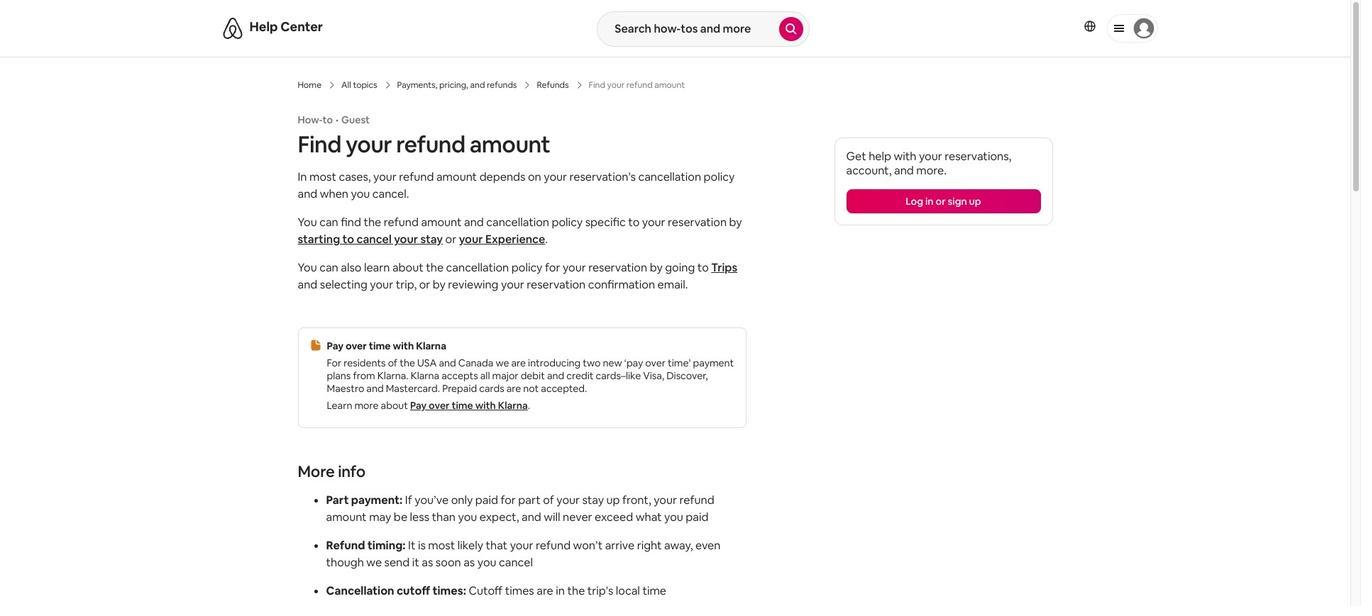 Task type: vqa. For each thing, say whether or not it's contained in the screenshot.
4.9 corresponding to Cleanliness
no



Task type: locate. For each thing, give the bounding box(es) containing it.
0 vertical spatial most
[[309, 170, 336, 185]]

with inside get help with your reservations, account, and more.
[[894, 149, 917, 164]]

can left 'also'
[[320, 260, 338, 275]]

1 vertical spatial stay
[[582, 493, 604, 508]]

reservations,
[[945, 149, 1012, 164]]

None search field
[[597, 11, 810, 47]]

1 vertical spatial can
[[320, 260, 338, 275]]

0 horizontal spatial most
[[309, 170, 336, 185]]

and left more.
[[894, 163, 914, 178]]

0 vertical spatial time
[[369, 340, 391, 353]]

0 vertical spatial cancellation
[[638, 170, 701, 185]]

1 vertical spatial .
[[528, 400, 530, 412]]

klarna right klarna.
[[411, 370, 439, 383]]

payment
[[693, 357, 734, 370]]

are up not
[[511, 357, 526, 370]]

cancel inside you can find the refund amount and cancellation policy specific to your reservation by starting to cancel your stay or your experience .
[[357, 232, 392, 247]]

most inside it is most likely that your refund won't arrive right away, even though we send it as soon as you cancel
[[428, 539, 455, 554]]

cancellation inside the 'you can also learn about the cancellation policy for your reservation by going to trips and selecting your trip, or by reviewing your reservation confirmation email.'
[[446, 260, 509, 275]]

and up 'your experience' link
[[464, 215, 484, 230]]

1 vertical spatial we
[[366, 556, 382, 571]]

1 vertical spatial or
[[419, 278, 430, 292]]

arrive
[[605, 539, 635, 554]]

refund
[[326, 539, 365, 554]]

you down 'that'
[[477, 556, 496, 571]]

1 horizontal spatial stay
[[582, 493, 604, 508]]

major
[[492, 370, 519, 383]]

about down mastercard.
[[381, 400, 408, 412]]

1 vertical spatial of
[[543, 493, 554, 508]]

or up reviewing
[[445, 232, 456, 247]]

time right local
[[643, 584, 666, 599]]

won't
[[573, 539, 603, 554]]

0 vertical spatial or
[[445, 232, 456, 247]]

2 horizontal spatial by
[[729, 215, 742, 230]]

0 vertical spatial about
[[392, 260, 424, 275]]

as down likely
[[464, 556, 475, 571]]

you down cases,
[[351, 187, 370, 202]]

for up the expect,
[[501, 493, 516, 508]]

for down "experience"
[[545, 260, 560, 275]]

cutoff
[[397, 584, 430, 599]]

cases,
[[339, 170, 371, 185]]

1 horizontal spatial most
[[428, 539, 455, 554]]

0 horizontal spatial or
[[419, 278, 430, 292]]

1 horizontal spatial over
[[429, 400, 450, 412]]

1 horizontal spatial cancel
[[499, 556, 533, 571]]

most
[[309, 170, 336, 185], [428, 539, 455, 554]]

and
[[470, 79, 485, 91], [894, 163, 914, 178], [298, 187, 317, 202], [464, 215, 484, 230], [298, 278, 317, 292], [439, 357, 456, 370], [547, 370, 564, 383], [366, 383, 384, 395], [522, 510, 541, 525]]

can up "starting"
[[320, 215, 338, 230]]

the right learn
[[426, 260, 444, 275]]

less
[[410, 510, 429, 525]]

of
[[388, 357, 398, 370], [543, 493, 554, 508]]

1 vertical spatial most
[[428, 539, 455, 554]]

it
[[408, 539, 416, 554]]

time up residents at the bottom of page
[[369, 340, 391, 353]]

reservation inside you can find the refund amount and cancellation policy specific to your reservation by starting to cancel your stay or your experience .
[[668, 215, 727, 230]]

of up will
[[543, 493, 554, 508]]

refunds
[[487, 79, 517, 91]]

are
[[511, 357, 526, 370], [507, 383, 521, 395], [537, 584, 553, 599]]

0 horizontal spatial reservation
[[527, 278, 586, 292]]

as
[[422, 556, 433, 571], [464, 556, 475, 571]]

your inside get help with your reservations, account, and more.
[[919, 149, 942, 164]]

0 vertical spatial of
[[388, 357, 398, 370]]

to left trips link
[[698, 260, 709, 275]]

1 vertical spatial you
[[298, 260, 317, 275]]

find your refund amount
[[298, 130, 550, 159]]

reservation up going
[[668, 215, 727, 230]]

0 vertical spatial cancel
[[357, 232, 392, 247]]

can for find
[[320, 215, 338, 230]]

introducing
[[528, 357, 581, 370]]

amount down part
[[326, 510, 367, 525]]

2 vertical spatial over
[[429, 400, 450, 412]]

amount
[[470, 130, 550, 159], [436, 170, 477, 185], [421, 215, 462, 230], [326, 510, 367, 525]]

0 horizontal spatial with
[[393, 340, 414, 353]]

0 vertical spatial you
[[298, 215, 317, 230]]

confirmation
[[588, 278, 655, 292]]

accepts
[[442, 370, 478, 383]]

airbnb homepage image
[[221, 17, 244, 40]]

2 you from the top
[[298, 260, 317, 275]]

reviewing
[[448, 278, 499, 292]]

2 horizontal spatial policy
[[704, 170, 735, 185]]

refund up cancel.
[[399, 170, 434, 185]]

about inside pay over time with klarna for residents of the usa and canada we are introducing two new 'pay over time' payment plans from klarna. klarna accepts all major debit and credit cards–like visa, discover, maestro and mastercard. prepaid cards are not accepted. learn more about pay over time with klarna .
[[381, 400, 408, 412]]

over up residents at the bottom of page
[[346, 340, 367, 353]]

cancel
[[357, 232, 392, 247], [499, 556, 533, 571]]

and left selecting
[[298, 278, 317, 292]]

you inside you can find the refund amount and cancellation policy specific to your reservation by starting to cancel your stay or your experience .
[[298, 215, 317, 230]]

0 horizontal spatial pay
[[327, 340, 344, 353]]

your right reviewing
[[501, 278, 524, 292]]

the inside pay over time with klarna for residents of the usa and canada we are introducing two new 'pay over time' payment plans from klarna. klarna accepts all major debit and credit cards–like visa, discover, maestro and mastercard. prepaid cards are not accepted. learn more about pay over time with klarna .
[[400, 357, 415, 370]]

0 vertical spatial .
[[545, 232, 548, 247]]

2 horizontal spatial reservation
[[668, 215, 727, 230]]

your right 'that'
[[510, 539, 533, 554]]

with up klarna.
[[393, 340, 414, 353]]

cancellation up reviewing
[[446, 260, 509, 275]]

we
[[496, 357, 509, 370], [366, 556, 382, 571]]

with right help
[[894, 149, 917, 164]]

by right trip,
[[433, 278, 446, 292]]

1 you from the top
[[298, 215, 317, 230]]

0 vertical spatial reservation
[[668, 215, 727, 230]]

send
[[384, 556, 410, 571]]

with down 'cards'
[[475, 400, 496, 412]]

1 horizontal spatial reservation
[[589, 260, 647, 275]]

0 horizontal spatial as
[[422, 556, 433, 571]]

klarna up usa
[[416, 340, 446, 353]]

refunds
[[537, 79, 569, 91]]

1 vertical spatial about
[[381, 400, 408, 412]]

pay
[[327, 340, 344, 353], [410, 400, 427, 412]]

1 vertical spatial paid
[[686, 510, 709, 525]]

cancellation right reservation's
[[638, 170, 701, 185]]

0 horizontal spatial paid
[[475, 493, 498, 508]]

0 vertical spatial stay
[[420, 232, 443, 247]]

0 horizontal spatial .
[[528, 400, 530, 412]]

by up email.
[[650, 260, 663, 275]]

if you've only paid for part of your stay up front, your refund amount may be less than you expect, and will never exceed what you paid
[[326, 493, 714, 525]]

are left not
[[507, 383, 521, 395]]

. up the 'you can also learn about the cancellation policy for your reservation by going to trips and selecting your trip, or by reviewing your reservation confirmation email.'
[[545, 232, 548, 247]]

exceed
[[595, 510, 633, 525]]

the
[[364, 215, 381, 230], [426, 260, 444, 275], [400, 357, 415, 370], [567, 584, 585, 599]]

can for also
[[320, 260, 338, 275]]

over right 'pay
[[645, 357, 666, 370]]

by inside you can find the refund amount and cancellation policy specific to your reservation by starting to cancel your stay or your experience .
[[729, 215, 742, 230]]

over down prepaid
[[429, 400, 450, 412]]

2 vertical spatial time
[[643, 584, 666, 599]]

amount up depends
[[470, 130, 550, 159]]

0 vertical spatial with
[[894, 149, 917, 164]]

paid
[[475, 493, 498, 508], [686, 510, 709, 525]]

or right trip,
[[419, 278, 430, 292]]

klarna down not
[[498, 400, 528, 412]]

more
[[298, 462, 335, 482]]

how-
[[298, 114, 323, 126]]

0 horizontal spatial for
[[501, 493, 516, 508]]

0 horizontal spatial over
[[346, 340, 367, 353]]

0 horizontal spatial of
[[388, 357, 398, 370]]

usa
[[417, 357, 437, 370]]

though
[[326, 556, 364, 571]]

2 can from the top
[[320, 260, 338, 275]]

to
[[323, 114, 333, 126], [628, 215, 640, 230], [343, 232, 354, 247], [698, 260, 709, 275]]

Search how-tos and more search field
[[598, 12, 780, 46]]

payments, pricing, and refunds link
[[397, 79, 517, 91]]

1 horizontal spatial we
[[496, 357, 509, 370]]

main navigation menu image
[[1133, 18, 1154, 39]]

your left "experience"
[[459, 232, 483, 247]]

0 vertical spatial policy
[[704, 170, 735, 185]]

1 as from the left
[[422, 556, 433, 571]]

by up trips link
[[729, 215, 742, 230]]

the left usa
[[400, 357, 415, 370]]

paid up even
[[686, 510, 709, 525]]

you
[[298, 215, 317, 230], [298, 260, 317, 275]]

0 vertical spatial for
[[545, 260, 560, 275]]

1 vertical spatial cancel
[[499, 556, 533, 571]]

you for you can also learn about the cancellation policy for your reservation by going to trips and selecting your trip, or by reviewing your reservation confirmation email.
[[298, 260, 317, 275]]

or for your
[[445, 232, 456, 247]]

0 horizontal spatial stay
[[420, 232, 443, 247]]

cutoff
[[469, 584, 503, 599]]

depends
[[480, 170, 526, 185]]

1 horizontal spatial time
[[452, 400, 473, 412]]

0 vertical spatial pay
[[327, 340, 344, 353]]

can inside you can find the refund amount and cancellation policy specific to your reservation by starting to cancel your stay or your experience .
[[320, 215, 338, 230]]

klarna
[[416, 340, 446, 353], [411, 370, 439, 383], [498, 400, 528, 412]]

your up what
[[654, 493, 677, 508]]

•
[[336, 114, 339, 126]]

email.
[[658, 278, 688, 292]]

refund inside the in most cases, your refund amount depends on your reservation's cancellation policy and when you cancel.
[[399, 170, 434, 185]]

new
[[603, 357, 622, 370]]

cancel up learn
[[357, 232, 392, 247]]

0 vertical spatial are
[[511, 357, 526, 370]]

we right all
[[496, 357, 509, 370]]

can inside the 'you can also learn about the cancellation policy for your reservation by going to trips and selecting your trip, or by reviewing your reservation confirmation email.'
[[320, 260, 338, 275]]

in
[[298, 170, 307, 185]]

0 horizontal spatial cancel
[[357, 232, 392, 247]]

0 horizontal spatial policy
[[512, 260, 543, 275]]

refund
[[396, 130, 465, 159], [399, 170, 434, 185], [384, 215, 419, 230], [680, 493, 714, 508], [536, 539, 571, 554]]

1 vertical spatial with
[[393, 340, 414, 353]]

. inside you can find the refund amount and cancellation policy specific to your reservation by starting to cancel your stay or your experience .
[[545, 232, 548, 247]]

for inside the 'you can also learn about the cancellation policy for your reservation by going to trips and selecting your trip, or by reviewing your reservation confirmation email.'
[[545, 260, 560, 275]]

1 can from the top
[[320, 215, 338, 230]]

in most cases, your refund amount depends on your reservation's cancellation policy and when you cancel.
[[298, 170, 735, 202]]

. down not
[[528, 400, 530, 412]]

or inside you can find the refund amount and cancellation policy specific to your reservation by starting to cancel your stay or your experience .
[[445, 232, 456, 247]]

1 vertical spatial time
[[452, 400, 473, 412]]

and up more
[[366, 383, 384, 395]]

time down prepaid
[[452, 400, 473, 412]]

in
[[556, 584, 565, 599]]

be
[[394, 510, 407, 525]]

for
[[545, 260, 560, 275], [501, 493, 516, 508]]

we inside pay over time with klarna for residents of the usa and canada we are introducing two new 'pay over time' payment plans from klarna. klarna accepts all major debit and credit cards–like visa, discover, maestro and mastercard. prepaid cards are not accepted. learn more about pay over time with klarna .
[[496, 357, 509, 370]]

selecting
[[320, 278, 368, 292]]

cancel down 'that'
[[499, 556, 533, 571]]

your up trip,
[[394, 232, 418, 247]]

0 vertical spatial can
[[320, 215, 338, 230]]

0 vertical spatial we
[[496, 357, 509, 370]]

to left • on the top left of page
[[323, 114, 333, 126]]

refund down payments, on the left top of page
[[396, 130, 465, 159]]

cancellation up "experience"
[[486, 215, 549, 230]]

how-to • guest
[[298, 114, 370, 126]]

1 horizontal spatial of
[[543, 493, 554, 508]]

and inside get help with your reservations, account, and more.
[[894, 163, 914, 178]]

your left reservations,
[[919, 149, 942, 164]]

by
[[729, 215, 742, 230], [650, 260, 663, 275], [433, 278, 446, 292]]

refund inside if you've only paid for part of your stay up front, your refund amount may be less than you expect, and will never exceed what you paid
[[680, 493, 714, 508]]

pay up for
[[327, 340, 344, 353]]

that
[[486, 539, 508, 554]]

amount up 'your experience' link
[[421, 215, 462, 230]]

amount left depends
[[436, 170, 477, 185]]

2 horizontal spatial with
[[894, 149, 917, 164]]

for inside if you've only paid for part of your stay up front, your refund amount may be less than you expect, and will never exceed what you paid
[[501, 493, 516, 508]]

1 vertical spatial cancellation
[[486, 215, 549, 230]]

and down part
[[522, 510, 541, 525]]

you inside the 'you can also learn about the cancellation policy for your reservation by going to trips and selecting your trip, or by reviewing your reservation confirmation email.'
[[298, 260, 317, 275]]

refund down will
[[536, 539, 571, 554]]

we down refund timing:
[[366, 556, 382, 571]]

likely
[[458, 539, 483, 554]]

you down "starting"
[[298, 260, 317, 275]]

are left the in at the bottom
[[537, 584, 553, 599]]

you right what
[[664, 510, 683, 525]]

refund down cancel.
[[384, 215, 419, 230]]

you up "starting"
[[298, 215, 317, 230]]

the inside the 'you can also learn about the cancellation policy for your reservation by going to trips and selecting your trip, or by reviewing your reservation confirmation email.'
[[426, 260, 444, 275]]

the inside you can find the refund amount and cancellation policy specific to your reservation by starting to cancel your stay or your experience .
[[364, 215, 381, 230]]

1 horizontal spatial policy
[[552, 215, 583, 230]]

you
[[351, 187, 370, 202], [458, 510, 477, 525], [664, 510, 683, 525], [477, 556, 496, 571]]

2 vertical spatial reservation
[[527, 278, 586, 292]]

and inside the in most cases, your refund amount depends on your reservation's cancellation policy and when you cancel.
[[298, 187, 317, 202]]

as right it
[[422, 556, 433, 571]]

or inside the 'you can also learn about the cancellation policy for your reservation by going to trips and selecting your trip, or by reviewing your reservation confirmation email.'
[[419, 278, 430, 292]]

about inside the 'you can also learn about the cancellation policy for your reservation by going to trips and selecting your trip, or by reviewing your reservation confirmation email.'
[[392, 260, 424, 275]]

2 vertical spatial policy
[[512, 260, 543, 275]]

0 horizontal spatial we
[[366, 556, 382, 571]]

pay over time with klarna for residents of the usa and canada we are introducing two new 'pay over time' payment plans from klarna. klarna accepts all major debit and credit cards–like visa, discover, maestro and mastercard. prepaid cards are not accepted. learn more about pay over time with klarna .
[[327, 340, 734, 412]]

1 horizontal spatial as
[[464, 556, 475, 571]]

mastercard.
[[386, 383, 440, 395]]

.
[[545, 232, 548, 247], [528, 400, 530, 412]]

1 vertical spatial reservation
[[589, 260, 647, 275]]

most up soon
[[428, 539, 455, 554]]

help center
[[249, 18, 323, 35]]

to inside the 'you can also learn about the cancellation policy for your reservation by going to trips and selecting your trip, or by reviewing your reservation confirmation email.'
[[698, 260, 709, 275]]

stay
[[420, 232, 443, 247], [582, 493, 604, 508]]

pay down mastercard.
[[410, 400, 427, 412]]

expect,
[[480, 510, 519, 525]]

and down in
[[298, 187, 317, 202]]

stay inside you can find the refund amount and cancellation policy specific to your reservation by starting to cancel your stay or your experience .
[[420, 232, 443, 247]]

or for by
[[419, 278, 430, 292]]

plans
[[327, 370, 351, 383]]

1 horizontal spatial .
[[545, 232, 548, 247]]

also
[[341, 260, 362, 275]]

1 horizontal spatial for
[[545, 260, 560, 275]]

2 vertical spatial by
[[433, 278, 446, 292]]

1 vertical spatial for
[[501, 493, 516, 508]]

about up trip,
[[392, 260, 424, 275]]

the up starting to cancel your stay link
[[364, 215, 381, 230]]

paid up the expect,
[[475, 493, 498, 508]]

2 vertical spatial cancellation
[[446, 260, 509, 275]]

1 horizontal spatial by
[[650, 260, 663, 275]]

1 vertical spatial klarna
[[411, 370, 439, 383]]

reservation up the confirmation
[[589, 260, 647, 275]]

1 vertical spatial pay
[[410, 400, 427, 412]]

than
[[432, 510, 456, 525]]

0 vertical spatial by
[[729, 215, 742, 230]]

refund up even
[[680, 493, 714, 508]]

1 horizontal spatial with
[[475, 400, 496, 412]]

your down learn
[[370, 278, 393, 292]]

reservation down "experience"
[[527, 278, 586, 292]]

your up cancel.
[[373, 170, 397, 185]]

more info
[[298, 462, 366, 482]]

of right residents at the bottom of page
[[388, 357, 398, 370]]

most up 'when' in the left of the page
[[309, 170, 336, 185]]

2 horizontal spatial over
[[645, 357, 666, 370]]

what
[[636, 510, 662, 525]]

starting to cancel your stay link
[[298, 232, 443, 247]]

the right the in at the bottom
[[567, 584, 585, 599]]

1 vertical spatial policy
[[552, 215, 583, 230]]

refund timing:
[[326, 539, 406, 554]]

cancellation cutoff times: cutoff times are in the trip's local time
[[326, 584, 666, 599]]

can
[[320, 215, 338, 230], [320, 260, 338, 275]]

policy
[[704, 170, 735, 185], [552, 215, 583, 230], [512, 260, 543, 275]]

1 horizontal spatial or
[[445, 232, 456, 247]]

0 horizontal spatial by
[[433, 278, 446, 292]]



Task type: describe. For each thing, give the bounding box(es) containing it.
home
[[298, 79, 322, 91]]

help
[[249, 18, 278, 35]]

'pay
[[624, 357, 643, 370]]

all
[[341, 79, 351, 91]]

canada
[[458, 357, 494, 370]]

residents
[[344, 357, 386, 370]]

timing:
[[368, 539, 406, 554]]

0 vertical spatial over
[[346, 340, 367, 353]]

cancel.
[[372, 187, 409, 202]]

refund inside you can find the refund amount and cancellation policy specific to your reservation by starting to cancel your stay or your experience .
[[384, 215, 419, 230]]

1 vertical spatial by
[[650, 260, 663, 275]]

debit
[[521, 370, 545, 383]]

only
[[451, 493, 473, 508]]

2 vertical spatial with
[[475, 400, 496, 412]]

we inside it is most likely that your refund won't arrive right away, even though we send it as soon as you cancel
[[366, 556, 382, 571]]

going
[[665, 260, 695, 275]]

get help with your reservations, account, and more.
[[846, 149, 1012, 178]]

it is most likely that your refund won't arrive right away, even though we send it as soon as you cancel
[[326, 539, 721, 571]]

you for you can find the refund amount and cancellation policy specific to your reservation by starting to cancel your stay or your experience .
[[298, 215, 317, 230]]

2 vertical spatial are
[[537, 584, 553, 599]]

your right specific
[[642, 215, 665, 230]]

cancellation
[[326, 584, 394, 599]]

info
[[338, 462, 366, 482]]

discover,
[[667, 370, 708, 383]]

part
[[518, 493, 541, 508]]

local
[[616, 584, 640, 599]]

all
[[480, 370, 490, 383]]

may
[[369, 510, 391, 525]]

you can find the refund amount and cancellation policy specific to your reservation by starting to cancel your stay or your experience .
[[298, 215, 742, 247]]

0 vertical spatial klarna
[[416, 340, 446, 353]]

. inside pay over time with klarna for residents of the usa and canada we are introducing two new 'pay over time' payment plans from klarna. klarna accepts all major debit and credit cards–like visa, discover, maestro and mastercard. prepaid cards are not accepted. learn more about pay over time with klarna .
[[528, 400, 530, 412]]

amount inside you can find the refund amount and cancellation policy specific to your reservation by starting to cancel your stay or your experience .
[[421, 215, 462, 230]]

if
[[405, 493, 412, 508]]

it
[[412, 556, 419, 571]]

and right debit at bottom left
[[547, 370, 564, 383]]

maestro
[[327, 383, 364, 395]]

home link
[[298, 79, 322, 91]]

trips
[[711, 260, 738, 275]]

center
[[281, 18, 323, 35]]

refunds link
[[537, 79, 569, 91]]

cancel inside it is most likely that your refund won't arrive right away, even though we send it as soon as you cancel
[[499, 556, 533, 571]]

1 vertical spatial are
[[507, 383, 521, 395]]

find
[[341, 215, 361, 230]]

and inside the 'you can also learn about the cancellation policy for your reservation by going to trips and selecting your trip, or by reviewing your reservation confirmation email.'
[[298, 278, 317, 292]]

your down guest
[[346, 130, 392, 159]]

guest
[[341, 114, 370, 126]]

times:
[[433, 584, 466, 599]]

away,
[[664, 539, 693, 554]]

right
[[637, 539, 662, 554]]

policy inside you can find the refund amount and cancellation policy specific to your reservation by starting to cancel your stay or your experience .
[[552, 215, 583, 230]]

stay inside if you've only paid for part of your stay up front, your refund amount may be less than you expect, and will never exceed what you paid
[[582, 493, 604, 508]]

will
[[544, 510, 560, 525]]

time'
[[668, 357, 691, 370]]

cancellation inside you can find the refund amount and cancellation policy specific to your reservation by starting to cancel your stay or your experience .
[[486, 215, 549, 230]]

topics
[[353, 79, 377, 91]]

to right specific
[[628, 215, 640, 230]]

1 horizontal spatial paid
[[686, 510, 709, 525]]

starting
[[298, 232, 340, 247]]

you down only
[[458, 510, 477, 525]]

and inside you can find the refund amount and cancellation policy specific to your reservation by starting to cancel your stay or your experience .
[[464, 215, 484, 230]]

payment:
[[351, 493, 403, 508]]

visa,
[[643, 370, 664, 383]]

reservation's
[[570, 170, 636, 185]]

your up never
[[557, 493, 580, 508]]

2 horizontal spatial time
[[643, 584, 666, 599]]

trip,
[[396, 278, 417, 292]]

policy inside the in most cases, your refund amount depends on your reservation's cancellation policy and when you cancel.
[[704, 170, 735, 185]]

times
[[505, 584, 534, 599]]

credit
[[567, 370, 594, 383]]

0 vertical spatial paid
[[475, 493, 498, 508]]

of inside if you've only paid for part of your stay up front, your refund amount may be less than you expect, and will never exceed what you paid
[[543, 493, 554, 508]]

trips link
[[711, 260, 738, 275]]

account,
[[846, 163, 892, 178]]

trip's
[[588, 584, 613, 599]]

cancellation inside the in most cases, your refund amount depends on your reservation's cancellation policy and when you cancel.
[[638, 170, 701, 185]]

and inside if you've only paid for part of your stay up front, your refund amount may be less than you expect, and will never exceed what you paid
[[522, 510, 541, 525]]

two
[[583, 357, 601, 370]]

2 vertical spatial klarna
[[498, 400, 528, 412]]

your inside it is most likely that your refund won't arrive right away, even though we send it as soon as you cancel
[[510, 539, 533, 554]]

is
[[418, 539, 426, 554]]

you can also learn about the cancellation policy for your reservation by going to trips and selecting your trip, or by reviewing your reservation confirmation email.
[[298, 260, 738, 292]]

specific
[[585, 215, 626, 230]]

more
[[355, 400, 379, 412]]

your right on
[[544, 170, 567, 185]]

of inside pay over time with klarna for residents of the usa and canada we are introducing two new 'pay over time' payment plans from klarna. klarna accepts all major debit and credit cards–like visa, discover, maestro and mastercard. prepaid cards are not accepted. learn more about pay over time with klarna .
[[388, 357, 398, 370]]

for
[[327, 357, 342, 370]]

pay over time with klarna link
[[410, 400, 528, 412]]

payments,
[[397, 79, 438, 91]]

to down the find
[[343, 232, 354, 247]]

get
[[846, 149, 866, 164]]

from
[[353, 370, 375, 383]]

0 horizontal spatial time
[[369, 340, 391, 353]]

help center link
[[249, 18, 323, 35]]

you've
[[415, 493, 449, 508]]

policy inside the 'you can also learn about the cancellation policy for your reservation by going to trips and selecting your trip, or by reviewing your reservation confirmation email.'
[[512, 260, 543, 275]]

amount inside the in most cases, your refund amount depends on your reservation's cancellation policy and when you cancel.
[[436, 170, 477, 185]]

your experience link
[[459, 232, 545, 247]]

all topics
[[341, 79, 377, 91]]

pricing,
[[439, 79, 468, 91]]

accepted.
[[541, 383, 587, 395]]

1 vertical spatial over
[[645, 357, 666, 370]]

front,
[[622, 493, 651, 508]]

1 horizontal spatial pay
[[410, 400, 427, 412]]

never
[[563, 510, 592, 525]]

help
[[869, 149, 891, 164]]

refund inside it is most likely that your refund won't arrive right away, even though we send it as soon as you cancel
[[536, 539, 571, 554]]

even
[[696, 539, 721, 554]]

part payment:
[[326, 493, 403, 508]]

you inside it is most likely that your refund won't arrive right away, even though we send it as soon as you cancel
[[477, 556, 496, 571]]

learn
[[364, 260, 390, 275]]

and right usa
[[439, 357, 456, 370]]

soon
[[436, 556, 461, 571]]

all topics link
[[341, 79, 377, 91]]

most inside the in most cases, your refund amount depends on your reservation's cancellation policy and when you cancel.
[[309, 170, 336, 185]]

you inside the in most cases, your refund amount depends on your reservation's cancellation policy and when you cancel.
[[351, 187, 370, 202]]

your down specific
[[563, 260, 586, 275]]

and right pricing,
[[470, 79, 485, 91]]

prepaid
[[442, 383, 477, 395]]

amount inside if you've only paid for part of your stay up front, your refund amount may be less than you expect, and will never exceed what you paid
[[326, 510, 367, 525]]

2 as from the left
[[464, 556, 475, 571]]



